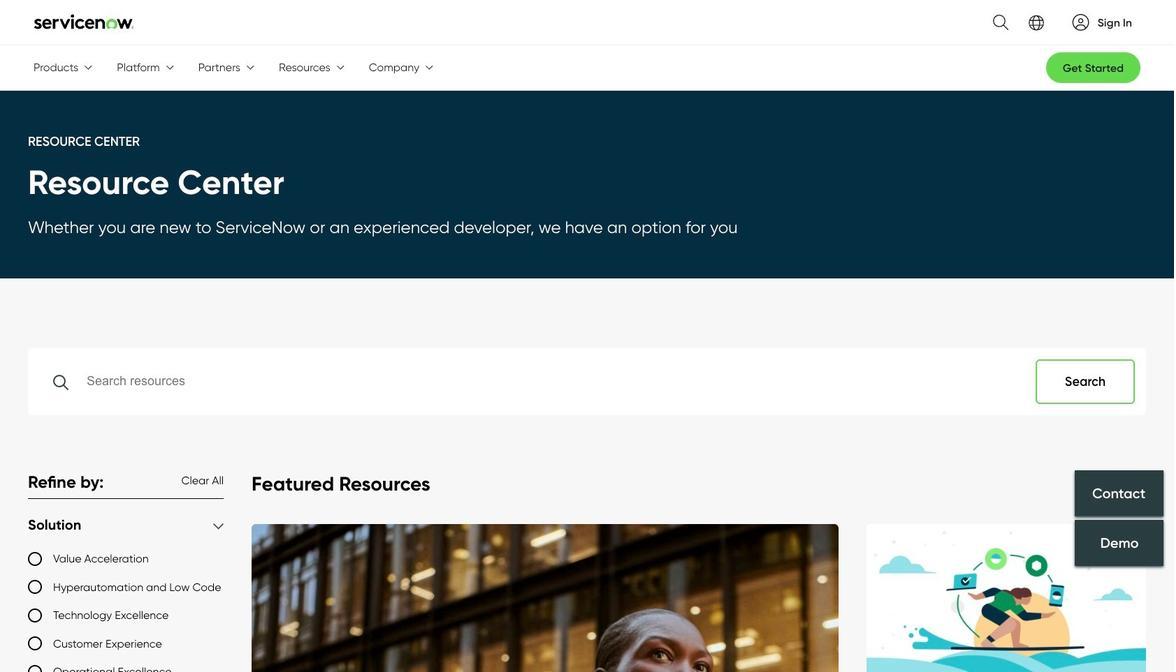 Task type: vqa. For each thing, say whether or not it's contained in the screenshot.
the bottom October
no



Task type: locate. For each thing, give the bounding box(es) containing it.
servicenow image
[[34, 14, 134, 29]]

arc image
[[1072, 14, 1089, 31]]

Search resources field
[[28, 349, 1146, 416]]

search image
[[984, 6, 1008, 38]]



